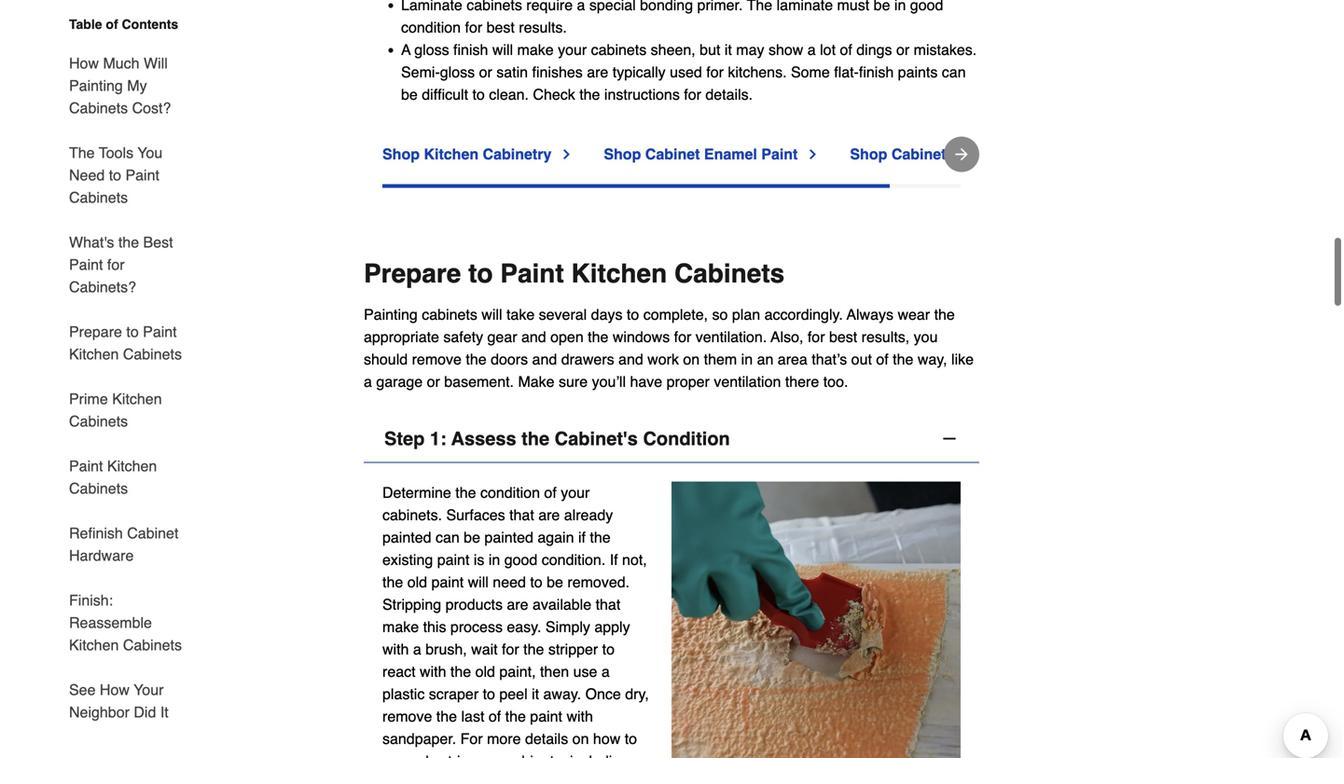 Task type: vqa. For each thing, say whether or not it's contained in the screenshot.
"Cabinets" within Prime Kitchen Cabinets
yes



Task type: locate. For each thing, give the bounding box(es) containing it.
for inside determine the condition of your cabinets. surfaces that are already painted can be painted again if the existing paint is in good condition. if not, the old paint will need to be removed. stripping products are available that make this process easy. simply apply with a brush, wait for the stripper to react with the old paint, then use a plastic scraper to peel it away. once dry, remove the last of the paint with sandpaper. for more details on how to properly strip your cabinet
[[502, 637, 519, 654]]

paint down you
[[125, 166, 159, 184]]

of right last
[[489, 704, 501, 721]]

2 horizontal spatial in
[[894, 0, 906, 10]]

how
[[69, 55, 99, 72], [100, 681, 130, 699]]

will up satin
[[492, 37, 513, 54]]

in left an
[[741, 347, 753, 364]]

0 vertical spatial finish
[[453, 37, 488, 54]]

0 horizontal spatial are
[[507, 592, 528, 609]]

paint up products
[[431, 570, 464, 587]]

with
[[382, 637, 409, 654], [420, 659, 446, 677], [567, 704, 593, 721]]

2 painted from the left
[[484, 525, 533, 542]]

0 vertical spatial prepare
[[364, 255, 461, 285]]

for up 'cabinets?'
[[107, 256, 125, 273]]

existing
[[382, 547, 433, 565]]

cabinets down prime
[[69, 413, 128, 430]]

a
[[577, 0, 585, 10], [807, 37, 816, 54], [364, 369, 372, 386], [413, 637, 421, 654], [601, 659, 610, 677]]

1 horizontal spatial painted
[[484, 525, 533, 542]]

take
[[506, 302, 535, 319]]

refinish cabinet hardware
[[69, 525, 179, 564]]

prepare to paint kitchen cabinets inside table of contents element
[[69, 323, 182, 363]]

shop kitchen cabinetry
[[382, 142, 552, 159]]

to up 'safety'
[[468, 255, 493, 285]]

see how your neighbor did it link
[[69, 668, 194, 724]]

best inside laminate cabinets require a special bonding primer. the laminate must be in good condition for best results. a gloss finish will make your cabinets sheen, but it may show a lot of dings or mistakes. semi-gloss or satin finishes are typically used for kitchens. some flat-finish paints can be difficult to clean. check the instructions for details.
[[486, 15, 515, 32]]

reassemble
[[69, 614, 152, 631]]

use
[[573, 659, 597, 677]]

for down the accordingly. at the top right of page
[[808, 324, 825, 342]]

to up windows
[[627, 302, 639, 319]]

prime kitchen cabinets
[[69, 390, 162, 430]]

0 vertical spatial it
[[725, 37, 732, 54]]

remove inside painting cabinets will take several days to complete, so plan accordingly. always wear the appropriate safety gear and open the windows for ventilation. also, for best results, you should remove the doors and drawers and work on them in an area that's out of the way, like a garage or basement. make sure you'll have proper ventilation there too.
[[412, 347, 462, 364]]

cabinets for several
[[422, 302, 477, 319]]

cabinet inside refinish cabinet hardware
[[127, 525, 179, 542]]

paint
[[437, 547, 470, 565], [431, 570, 464, 587], [530, 704, 562, 721]]

1 shop from the left
[[382, 142, 420, 159]]

1 chevron right image from the left
[[559, 143, 574, 158]]

your down for
[[473, 749, 502, 758]]

of inside laminate cabinets require a special bonding primer. the laminate must be in good condition for best results. a gloss finish will make your cabinets sheen, but it may show a lot of dings or mistakes. semi-gloss or satin finishes are typically used for kitchens. some flat-finish paints can be difficult to clean. check the instructions for details.
[[840, 37, 852, 54]]

0 vertical spatial how
[[69, 55, 99, 72]]

of right "out"
[[876, 347, 889, 364]]

1 horizontal spatial good
[[910, 0, 943, 10]]

0 horizontal spatial best
[[486, 15, 515, 32]]

1 horizontal spatial that
[[596, 592, 620, 609]]

1 horizontal spatial on
[[683, 347, 700, 364]]

0 horizontal spatial on
[[572, 726, 589, 744]]

but
[[700, 37, 720, 54]]

0 vertical spatial cabinets
[[467, 0, 522, 10]]

0 horizontal spatial the
[[69, 144, 95, 161]]

good up need
[[504, 547, 538, 565]]

have
[[630, 369, 662, 386]]

paint inside prepare to paint kitchen cabinets
[[143, 323, 177, 340]]

the left best
[[118, 234, 139, 251]]

1 vertical spatial make
[[382, 615, 419, 632]]

a
[[401, 37, 411, 54]]

1 vertical spatial best
[[829, 324, 857, 342]]

1 vertical spatial how
[[100, 681, 130, 699]]

paint down what's the best paint for cabinets? link
[[143, 323, 177, 340]]

1 vertical spatial painting
[[364, 302, 418, 319]]

did
[[134, 704, 156, 721]]

if
[[610, 547, 618, 565]]

your up finishes
[[558, 37, 587, 54]]

condition down laminate
[[401, 15, 461, 32]]

kitchen down prime kitchen cabinets link
[[107, 457, 157, 475]]

can down mistakes.
[[942, 60, 966, 77]]

scrollbar
[[382, 180, 890, 184]]

0 vertical spatial condition
[[401, 15, 461, 32]]

clean.
[[489, 82, 529, 99]]

old
[[407, 570, 427, 587], [475, 659, 495, 677]]

1 horizontal spatial it
[[725, 37, 732, 54]]

2 vertical spatial in
[[489, 547, 500, 565]]

there
[[785, 369, 819, 386]]

1 horizontal spatial chevron right image
[[805, 143, 820, 158]]

0 vertical spatial in
[[894, 0, 906, 10]]

0 horizontal spatial or
[[427, 369, 440, 386]]

1 vertical spatial prepare
[[69, 323, 122, 340]]

a left 'lot'
[[807, 37, 816, 54]]

for down used
[[684, 82, 701, 99]]

good up mistakes.
[[910, 0, 943, 10]]

of
[[106, 17, 118, 32], [840, 37, 852, 54], [876, 347, 889, 364], [544, 480, 557, 497], [489, 704, 501, 721]]

1 horizontal spatial in
[[741, 347, 753, 364]]

with down brush,
[[420, 659, 446, 677]]

painting
[[69, 77, 123, 94], [364, 302, 418, 319]]

prime kitchen cabinets link
[[69, 377, 194, 444]]

cabinets down my
[[69, 99, 128, 117]]

sheen,
[[651, 37, 696, 54]]

remove down 'safety'
[[412, 347, 462, 364]]

to left clean.
[[472, 82, 485, 99]]

table
[[69, 17, 102, 32]]

2 vertical spatial with
[[567, 704, 593, 721]]

the right "check"
[[579, 82, 600, 99]]

1 horizontal spatial make
[[517, 37, 554, 54]]

kitchen right prime
[[112, 390, 162, 408]]

on
[[683, 347, 700, 364], [572, 726, 589, 744]]

2 horizontal spatial shop
[[850, 142, 887, 159]]

shop cabinet enamel paint
[[604, 142, 798, 159]]

what's the best paint for cabinets? link
[[69, 220, 194, 310]]

0 horizontal spatial cabinet
[[127, 525, 179, 542]]

2 horizontal spatial or
[[896, 37, 910, 54]]

1 vertical spatial with
[[420, 659, 446, 677]]

cabinets inside the prime kitchen cabinets
[[69, 413, 128, 430]]

chevron right image inside shop kitchen cabinetry link
[[559, 143, 574, 158]]

and down windows
[[618, 347, 643, 364]]

shop down semi-
[[382, 142, 420, 159]]

1 vertical spatial it
[[532, 682, 539, 699]]

0 horizontal spatial condition
[[401, 15, 461, 32]]

old up stripping
[[407, 570, 427, 587]]

are up easy.
[[507, 592, 528, 609]]

primer.
[[697, 0, 743, 10]]

kitchen down reassemble
[[69, 637, 119, 654]]

paint,
[[499, 659, 536, 677]]

with down away.
[[567, 704, 593, 721]]

0 vertical spatial hardware
[[950, 142, 1018, 159]]

1 vertical spatial finish
[[859, 60, 894, 77]]

0 horizontal spatial prepare to paint kitchen cabinets
[[69, 323, 182, 363]]

cabinet left enamel
[[645, 142, 700, 159]]

paint kitchen cabinets link
[[69, 444, 194, 511]]

paint down the prime kitchen cabinets
[[69, 457, 103, 475]]

must
[[837, 0, 869, 10]]

refinish cabinet hardware link
[[69, 511, 194, 578]]

0 vertical spatial good
[[910, 0, 943, 10]]

0 horizontal spatial it
[[532, 682, 539, 699]]

shop inside 'link'
[[604, 142, 641, 159]]

cabinet left arrow right image
[[891, 142, 946, 159]]

0 vertical spatial or
[[896, 37, 910, 54]]

easy.
[[507, 615, 541, 632]]

or left satin
[[479, 60, 492, 77]]

make down stripping
[[382, 615, 419, 632]]

my
[[127, 77, 147, 94]]

paint kitchen cabinets
[[69, 457, 157, 497]]

surfaces
[[446, 503, 505, 520]]

cost?
[[132, 99, 171, 117]]

prepare to paint kitchen cabinets down 'cabinets?'
[[69, 323, 182, 363]]

chevron right image inside shop cabinet enamel paint 'link'
[[805, 143, 820, 158]]

0 horizontal spatial shop
[[382, 142, 420, 159]]

the down peel
[[505, 704, 526, 721]]

that right surfaces
[[509, 503, 534, 520]]

are up again
[[538, 503, 560, 520]]

1 vertical spatial good
[[504, 547, 538, 565]]

shop down instructions
[[604, 142, 641, 159]]

shop for shop kitchen cabinetry
[[382, 142, 420, 159]]

3 shop from the left
[[850, 142, 887, 159]]

will inside painting cabinets will take several days to complete, so plan accordingly. always wear the appropriate safety gear and open the windows for ventilation. also, for best results, you should remove the doors and drawers and work on them in an area that's out of the way, like a garage or basement. make sure you'll have proper ventilation there too.
[[482, 302, 502, 319]]

2 vertical spatial cabinets
[[422, 302, 477, 319]]

1 vertical spatial can
[[436, 525, 460, 542]]

cabinets up your
[[123, 637, 182, 654]]

cabinet inside 'link'
[[645, 142, 700, 159]]

1 vertical spatial will
[[482, 302, 502, 319]]

0 horizontal spatial good
[[504, 547, 538, 565]]

0 horizontal spatial old
[[407, 570, 427, 587]]

that up the apply
[[596, 592, 620, 609]]

1 horizontal spatial can
[[942, 60, 966, 77]]

best
[[486, 15, 515, 32], [829, 324, 857, 342]]

you
[[914, 324, 938, 342]]

0 vertical spatial that
[[509, 503, 534, 520]]

0 vertical spatial with
[[382, 637, 409, 654]]

2 vertical spatial are
[[507, 592, 528, 609]]

cabinet for refinish cabinet hardware
[[127, 525, 179, 542]]

1 horizontal spatial shop
[[604, 142, 641, 159]]

1 horizontal spatial hardware
[[950, 142, 1018, 159]]

paint right enamel
[[761, 142, 798, 159]]

best inside painting cabinets will take several days to complete, so plan accordingly. always wear the appropriate safety gear and open the windows for ventilation. also, for best results, you should remove the doors and drawers and work on them in an area that's out of the way, like a garage or basement. make sure you'll have proper ventilation there too.
[[829, 324, 857, 342]]

2 vertical spatial or
[[427, 369, 440, 386]]

0 vertical spatial are
[[587, 60, 608, 77]]

require
[[526, 0, 573, 10]]

1 horizontal spatial with
[[420, 659, 446, 677]]

2 shop from the left
[[604, 142, 641, 159]]

painted down surfaces
[[484, 525, 533, 542]]

condition
[[643, 424, 730, 446]]

and up make
[[532, 347, 557, 364]]

cabinets up refinish
[[69, 480, 128, 497]]

2 horizontal spatial are
[[587, 60, 608, 77]]

cabinets inside the paint kitchen cabinets
[[69, 480, 128, 497]]

are
[[587, 60, 608, 77], [538, 503, 560, 520], [507, 592, 528, 609]]

can down surfaces
[[436, 525, 460, 542]]

the down scraper
[[436, 704, 457, 721]]

basement.
[[444, 369, 514, 386]]

to inside prepare to paint kitchen cabinets
[[126, 323, 139, 340]]

brush,
[[426, 637, 467, 654]]

1 vertical spatial are
[[538, 503, 560, 520]]

1 vertical spatial hardware
[[69, 547, 134, 564]]

contents
[[122, 17, 178, 32]]

the up basement.
[[466, 347, 487, 364]]

0 vertical spatial can
[[942, 60, 966, 77]]

0 vertical spatial best
[[486, 15, 515, 32]]

much
[[103, 55, 140, 72]]

like
[[951, 347, 974, 364]]

0 horizontal spatial hardware
[[69, 547, 134, 564]]

paint
[[761, 142, 798, 159], [125, 166, 159, 184], [500, 255, 564, 285], [69, 256, 103, 273], [143, 323, 177, 340], [69, 457, 103, 475]]

to inside painting cabinets will take several days to complete, so plan accordingly. always wear the appropriate safety gear and open the windows for ventilation. also, for best results, you should remove the doors and drawers and work on them in an area that's out of the way, like a garage or basement. make sure you'll have proper ventilation there too.
[[627, 302, 639, 319]]

will inside determine the condition of your cabinets. surfaces that are already painted can be painted again if the existing paint is in good condition. if not, the old paint will need to be removed. stripping products are available that make this process easy. simply apply with a brush, wait for the stripper to react with the old paint, then use a plastic scraper to peel it away. once dry, remove the last of the paint with sandpaper. for more details on how to properly strip your cabinet
[[468, 570, 489, 587]]

to right the how
[[625, 726, 637, 744]]

process
[[450, 615, 503, 632]]

shop down "flat-"
[[850, 142, 887, 159]]

will down is
[[468, 570, 489, 587]]

paint left is
[[437, 547, 470, 565]]

0 vertical spatial on
[[683, 347, 700, 364]]

once
[[585, 682, 621, 699]]

your up already
[[561, 480, 590, 497]]

best up that's
[[829, 324, 857, 342]]

0 horizontal spatial can
[[436, 525, 460, 542]]

that's
[[812, 347, 847, 364]]

kitchen up prime
[[69, 346, 119, 363]]

1 vertical spatial the
[[69, 144, 95, 161]]

0 vertical spatial painting
[[69, 77, 123, 94]]

chevron right image
[[559, 143, 574, 158], [805, 143, 820, 158]]

0 vertical spatial your
[[558, 37, 587, 54]]

cabinets for special
[[467, 0, 522, 10]]

or up paints
[[896, 37, 910, 54]]

on inside determine the condition of your cabinets. surfaces that are already painted can be painted again if the existing paint is in good condition. if not, the old paint will need to be removed. stripping products are available that make this process easy. simply apply with a brush, wait for the stripper to react with the old paint, then use a plastic scraper to peel it away. once dry, remove the last of the paint with sandpaper. for more details on how to properly strip your cabinet
[[572, 726, 589, 744]]

the tools you need to paint cabinets
[[69, 144, 163, 206]]

painted up existing
[[382, 525, 431, 542]]

finish: reassemble kitchen cabinets
[[69, 592, 182, 654]]

sandpaper.
[[382, 726, 456, 744]]

1 vertical spatial condition
[[480, 480, 540, 497]]

and down take
[[521, 324, 546, 342]]

2 vertical spatial your
[[473, 749, 502, 758]]

away.
[[543, 682, 581, 699]]

0 vertical spatial the
[[747, 0, 772, 10]]

or right garage
[[427, 369, 440, 386]]

make down results.
[[517, 37, 554, 54]]

for up paint,
[[502, 637, 519, 654]]

2 vertical spatial paint
[[530, 704, 562, 721]]

make inside laminate cabinets require a special bonding primer. the laminate must be in good condition for best results. a gloss finish will make your cabinets sheen, but it may show a lot of dings or mistakes. semi-gloss or satin finishes are typically used for kitchens. some flat-finish paints can be difficult to clean. check the instructions for details.
[[517, 37, 554, 54]]

a up react
[[413, 637, 421, 654]]

1 horizontal spatial old
[[475, 659, 495, 677]]

painted
[[382, 525, 431, 542], [484, 525, 533, 542]]

prepare down 'cabinets?'
[[69, 323, 122, 340]]

to down the 'tools' on the top of the page
[[109, 166, 121, 184]]

1 vertical spatial gloss
[[440, 60, 475, 77]]

1 vertical spatial prepare to paint kitchen cabinets
[[69, 323, 182, 363]]

condition up surfaces
[[480, 480, 540, 497]]

prepare to paint kitchen cabinets
[[364, 255, 785, 285], [69, 323, 182, 363]]

0 vertical spatial will
[[492, 37, 513, 54]]

1 vertical spatial on
[[572, 726, 589, 744]]

1 vertical spatial that
[[596, 592, 620, 609]]

cabinets up results.
[[467, 0, 522, 10]]

hardware inside refinish cabinet hardware
[[69, 547, 134, 564]]

several
[[539, 302, 587, 319]]

enamel
[[704, 142, 757, 159]]

are right finishes
[[587, 60, 608, 77]]

the
[[747, 0, 772, 10], [69, 144, 95, 161]]

0 horizontal spatial chevron right image
[[559, 143, 574, 158]]

mistakes.
[[914, 37, 977, 54]]

to
[[472, 82, 485, 99], [109, 166, 121, 184], [468, 255, 493, 285], [627, 302, 639, 319], [126, 323, 139, 340], [530, 570, 543, 587], [602, 637, 615, 654], [483, 682, 495, 699], [625, 726, 637, 744]]

1 horizontal spatial condition
[[480, 480, 540, 497]]

how up neighbor
[[100, 681, 130, 699]]

paint up details
[[530, 704, 562, 721]]

plan
[[732, 302, 760, 319]]

will
[[492, 37, 513, 54], [482, 302, 502, 319], [468, 570, 489, 587]]

2 chevron right image from the left
[[805, 143, 820, 158]]

remove down plastic
[[382, 704, 432, 721]]

the down easy.
[[523, 637, 544, 654]]

2 vertical spatial will
[[468, 570, 489, 587]]

hardware for shop cabinet hardware
[[950, 142, 1018, 159]]

1 vertical spatial or
[[479, 60, 492, 77]]

cabinets inside painting cabinets will take several days to complete, so plan accordingly. always wear the appropriate safety gear and open the windows for ventilation. also, for best results, you should remove the doors and drawers and work on them in an area that's out of the way, like a garage or basement. make sure you'll have proper ventilation there too.
[[422, 302, 477, 319]]

1 horizontal spatial best
[[829, 324, 857, 342]]

cabinets up 'safety'
[[422, 302, 477, 319]]

a inside painting cabinets will take several days to complete, so plan accordingly. always wear the appropriate safety gear and open the windows for ventilation. also, for best results, you should remove the doors and drawers and work on them in an area that's out of the way, like a garage or basement. make sure you'll have proper ventilation there too.
[[364, 369, 372, 386]]

will inside laminate cabinets require a special bonding primer. the laminate must be in good condition for best results. a gloss finish will make your cabinets sheen, but it may show a lot of dings or mistakes. semi-gloss or satin finishes are typically used for kitchens. some flat-finish paints can be difficult to clean. check the instructions for details.
[[492, 37, 513, 54]]

1 horizontal spatial finish
[[859, 60, 894, 77]]

on up proper
[[683, 347, 700, 364]]

assess
[[451, 424, 516, 446]]

1 horizontal spatial painting
[[364, 302, 418, 319]]

of right table
[[106, 17, 118, 32]]

1 vertical spatial your
[[561, 480, 590, 497]]

painting down much in the left top of the page
[[69, 77, 123, 94]]

cabinet right refinish
[[127, 525, 179, 542]]

0 horizontal spatial painting
[[69, 77, 123, 94]]

how much will painting my cabinets cost? link
[[69, 41, 194, 131]]

cabinets up so
[[674, 255, 785, 285]]

more
[[487, 726, 521, 744]]

1 horizontal spatial prepare
[[364, 255, 461, 285]]

typically
[[613, 60, 666, 77]]

see
[[69, 681, 96, 699]]

0 vertical spatial prepare to paint kitchen cabinets
[[364, 255, 785, 285]]

1 vertical spatial old
[[475, 659, 495, 677]]

0 horizontal spatial prepare
[[69, 323, 122, 340]]

painting inside how much will painting my cabinets cost?
[[69, 77, 123, 94]]

days
[[591, 302, 623, 319]]

chevron right image for shop kitchen cabinetry
[[559, 143, 574, 158]]

of right 'lot'
[[840, 37, 852, 54]]

cabinets inside the tools you need to paint cabinets
[[69, 189, 128, 206]]

paint inside the tools you need to paint cabinets
[[125, 166, 159, 184]]

in right is
[[489, 547, 500, 565]]

2 horizontal spatial cabinet
[[891, 142, 946, 159]]

table of contents
[[69, 17, 178, 32]]

the right "primer."
[[747, 0, 772, 10]]

cabinets up typically
[[591, 37, 647, 54]]

0 vertical spatial gloss
[[414, 37, 449, 54]]

open
[[550, 324, 584, 342]]

finish up difficult on the top of page
[[453, 37, 488, 54]]

are inside laminate cabinets require a special bonding primer. the laminate must be in good condition for best results. a gloss finish will make your cabinets sheen, but it may show a lot of dings or mistakes. semi-gloss or satin finishes are typically used for kitchens. some flat-finish paints can be difficult to clean. check the instructions for details.
[[587, 60, 608, 77]]



Task type: describe. For each thing, give the bounding box(es) containing it.
table of contents element
[[54, 15, 194, 724]]

then
[[540, 659, 569, 677]]

chevron right image for shop cabinet enamel paint
[[805, 143, 820, 158]]

good inside laminate cabinets require a special bonding primer. the laminate must be in good condition for best results. a gloss finish will make your cabinets sheen, but it may show a lot of dings or mistakes. semi-gloss or satin finishes are typically used for kitchens. some flat-finish paints can be difficult to clean. check the instructions for details.
[[910, 0, 943, 10]]

refinish
[[69, 525, 123, 542]]

best
[[143, 234, 173, 251]]

the down days
[[588, 324, 608, 342]]

results,
[[861, 324, 910, 342]]

the up scraper
[[450, 659, 471, 677]]

for inside "what's the best paint for cabinets?"
[[107, 256, 125, 273]]

to left peel
[[483, 682, 495, 699]]

kitchen up days
[[571, 255, 667, 285]]

gear
[[487, 324, 517, 342]]

cabinet for shop cabinet enamel paint
[[645, 142, 700, 159]]

it inside laminate cabinets require a special bonding primer. the laminate must be in good condition for best results. a gloss finish will make your cabinets sheen, but it may show a lot of dings or mistakes. semi-gloss or satin finishes are typically used for kitchens. some flat-finish paints can be difficult to clean. check the instructions for details.
[[725, 37, 732, 54]]

0 horizontal spatial that
[[509, 503, 534, 520]]

be up available
[[547, 570, 563, 587]]

show
[[769, 37, 803, 54]]

the up you
[[934, 302, 955, 319]]

check
[[533, 82, 575, 99]]

way,
[[918, 347, 947, 364]]

not,
[[622, 547, 647, 565]]

it
[[160, 704, 169, 721]]

the right if
[[590, 525, 611, 542]]

painting inside painting cabinets will take several days to complete, so plan accordingly. always wear the appropriate safety gear and open the windows for ventilation. also, for best results, you should remove the doors and drawers and work on them in an area that's out of the way, like a garage or basement. make sure you'll have proper ventilation there too.
[[364, 302, 418, 319]]

how inside how much will painting my cabinets cost?
[[69, 55, 99, 72]]

peel
[[499, 682, 528, 699]]

shop for shop cabinet enamel paint
[[604, 142, 641, 159]]

step 1: assess the cabinet's condition button
[[364, 412, 979, 459]]

condition inside laminate cabinets require a special bonding primer. the laminate must be in good condition for best results. a gloss finish will make your cabinets sheen, but it may show a lot of dings or mistakes. semi-gloss or satin finishes are typically used for kitchens. some flat-finish paints can be difficult to clean. check the instructions for details.
[[401, 15, 461, 32]]

shop for shop cabinet hardware
[[850, 142, 887, 159]]

for left results.
[[465, 15, 482, 32]]

cabinets?
[[69, 278, 136, 296]]

doors
[[491, 347, 528, 364]]

removed.
[[567, 570, 630, 587]]

cabinets.
[[382, 503, 442, 520]]

flat-
[[834, 60, 859, 77]]

the down results,
[[893, 347, 913, 364]]

make
[[518, 369, 555, 386]]

ventilation
[[714, 369, 781, 386]]

arrow right image
[[952, 141, 971, 160]]

satin
[[496, 60, 528, 77]]

be right 'must'
[[874, 0, 890, 10]]

be down surfaces
[[464, 525, 480, 542]]

bonding
[[640, 0, 693, 10]]

the inside laminate cabinets require a special bonding primer. the laminate must be in good condition for best results. a gloss finish will make your cabinets sheen, but it may show a lot of dings or mistakes. semi-gloss or satin finishes are typically used for kitchens. some flat-finish paints can be difficult to clean. check the instructions for details.
[[747, 0, 772, 10]]

to inside the tools you need to paint cabinets
[[109, 166, 121, 184]]

is
[[474, 547, 484, 565]]

plastic
[[382, 682, 425, 699]]

determine the condition of your cabinets. surfaces that are already painted can be painted again if the existing paint is in good condition. if not, the old paint will need to be removed. stripping products are available that make this process easy. simply apply with a brush, wait for the stripper to react with the old paint, then use a plastic scraper to peel it away. once dry, remove the last of the paint with sandpaper. for more details on how to properly strip your cabinet
[[382, 480, 649, 758]]

for down but
[[706, 60, 724, 77]]

1 vertical spatial paint
[[431, 570, 464, 587]]

finish: reassemble kitchen cabinets link
[[69, 578, 194, 668]]

shop cabinet hardware link
[[850, 139, 1041, 162]]

may
[[736, 37, 764, 54]]

stripping
[[382, 592, 441, 609]]

the inside step 1: assess the cabinet's condition "button"
[[521, 424, 549, 446]]

instructions
[[604, 82, 680, 99]]

to right need
[[530, 570, 543, 587]]

wear
[[898, 302, 930, 319]]

dings
[[856, 37, 892, 54]]

0 horizontal spatial with
[[382, 637, 409, 654]]

what's
[[69, 234, 114, 251]]

paint inside "what's the best paint for cabinets?"
[[69, 256, 103, 273]]

can inside laminate cabinets require a special bonding primer. the laminate must be in good condition for best results. a gloss finish will make your cabinets sheen, but it may show a lot of dings or mistakes. semi-gloss or satin finishes are typically used for kitchens. some flat-finish paints can be difficult to clean. check the instructions for details.
[[942, 60, 966, 77]]

be down semi-
[[401, 82, 418, 99]]

the up surfaces
[[455, 480, 476, 497]]

kitchen inside the prime kitchen cabinets
[[112, 390, 162, 408]]

wait
[[471, 637, 498, 654]]

accordingly.
[[764, 302, 843, 319]]

kitchen inside prepare to paint kitchen cabinets
[[69, 346, 119, 363]]

laminate
[[401, 0, 462, 10]]

0 vertical spatial old
[[407, 570, 427, 587]]

again
[[538, 525, 574, 542]]

garage
[[376, 369, 423, 386]]

strip
[[440, 749, 469, 758]]

1:
[[430, 424, 446, 446]]

you
[[137, 144, 163, 161]]

paint inside the paint kitchen cabinets
[[69, 457, 103, 475]]

1 horizontal spatial or
[[479, 60, 492, 77]]

paint inside 'link'
[[761, 142, 798, 159]]

the inside laminate cabinets require a special bonding primer. the laminate must be in good condition for best results. a gloss finish will make your cabinets sheen, but it may show a lot of dings or mistakes. semi-gloss or satin finishes are typically used for kitchens. some flat-finish paints can be difficult to clean. check the instructions for details.
[[579, 82, 600, 99]]

see how your neighbor did it
[[69, 681, 169, 721]]

simply
[[546, 615, 590, 632]]

if
[[578, 525, 586, 542]]

last
[[461, 704, 484, 721]]

remove inside determine the condition of your cabinets. surfaces that are already painted can be painted again if the existing paint is in good condition. if not, the old paint will need to be removed. stripping products are available that make this process easy. simply apply with a brush, wait for the stripper to react with the old paint, then use a plastic scraper to peel it away. once dry, remove the last of the paint with sandpaper. for more details on how to properly strip your cabinet
[[382, 704, 432, 721]]

in inside determine the condition of your cabinets. surfaces that are already painted can be painted again if the existing paint is in good condition. if not, the old paint will need to be removed. stripping products are available that make this process easy. simply apply with a brush, wait for the stripper to react with the old paint, then use a plastic scraper to peel it away. once dry, remove the last of the paint with sandpaper. for more details on how to properly strip your cabinet
[[489, 547, 500, 565]]

0 vertical spatial paint
[[437, 547, 470, 565]]

available
[[533, 592, 591, 609]]

always
[[847, 302, 894, 319]]

laminate cabinets require a special bonding primer. the laminate must be in good condition for best results. a gloss finish will make your cabinets sheen, but it may show a lot of dings or mistakes. semi-gloss or satin finishes are typically used for kitchens. some flat-finish paints can be difficult to clean. check the instructions for details.
[[401, 0, 977, 99]]

can inside determine the condition of your cabinets. surfaces that are already painted can be painted again if the existing paint is in good condition. if not, the old paint will need to be removed. stripping products are available that make this process easy. simply apply with a brush, wait for the stripper to react with the old paint, then use a plastic scraper to peel it away. once dry, remove the last of the paint with sandpaper. for more details on how to properly strip your cabinet
[[436, 525, 460, 542]]

in inside painting cabinets will take several days to complete, so plan accordingly. always wear the appropriate safety gear and open the windows for ventilation. also, for best results, you should remove the doors and drawers and work on them in an area that's out of the way, like a garage or basement. make sure you'll have proper ventilation there too.
[[741, 347, 753, 364]]

the inside the tools you need to paint cabinets
[[69, 144, 95, 161]]

good inside determine the condition of your cabinets. surfaces that are already painted can be painted again if the existing paint is in good condition. if not, the old paint will need to be removed. stripping products are available that make this process easy. simply apply with a brush, wait for the stripper to react with the old paint, then use a plastic scraper to peel it away. once dry, remove the last of the paint with sandpaper. for more details on how to properly strip your cabinet
[[504, 547, 538, 565]]

semi-
[[401, 60, 440, 77]]

cabinets inside prepare to paint kitchen cabinets
[[123, 346, 182, 363]]

of up again
[[544, 480, 557, 497]]

sure
[[559, 369, 588, 386]]

prepare to paint kitchen cabinets link
[[69, 310, 194, 377]]

your inside laminate cabinets require a special bonding primer. the laminate must be in good condition for best results. a gloss finish will make your cabinets sheen, but it may show a lot of dings or mistakes. semi-gloss or satin finishes are typically used for kitchens. some flat-finish paints can be difficult to clean. check the instructions for details.
[[558, 37, 587, 54]]

0 horizontal spatial finish
[[453, 37, 488, 54]]

kitchen inside the paint kitchen cabinets
[[107, 457, 157, 475]]

out
[[851, 347, 872, 364]]

the inside "what's the best paint for cabinets?"
[[118, 234, 139, 251]]

on inside painting cabinets will take several days to complete, so plan accordingly. always wear the appropriate safety gear and open the windows for ventilation. also, for best results, you should remove the doors and drawers and work on them in an area that's out of the way, like a garage or basement. make sure you'll have proper ventilation there too.
[[683, 347, 700, 364]]

complete,
[[643, 302, 708, 319]]

an
[[757, 347, 774, 364]]

neighbor
[[69, 704, 130, 721]]

kitchens.
[[728, 60, 787, 77]]

of inside painting cabinets will take several days to complete, so plan accordingly. always wear the appropriate safety gear and open the windows for ventilation. also, for best results, you should remove the doors and drawers and work on them in an area that's out of the way, like a garage or basement. make sure you'll have proper ventilation there too.
[[876, 347, 889, 364]]

a right require
[[577, 0, 585, 10]]

ventilation.
[[696, 324, 767, 342]]

condition.
[[542, 547, 606, 565]]

you'll
[[592, 369, 626, 386]]

1 painted from the left
[[382, 525, 431, 542]]

cabinets inside how much will painting my cabinets cost?
[[69, 99, 128, 117]]

already
[[564, 503, 613, 520]]

it inside determine the condition of your cabinets. surfaces that are already painted can be painted again if the existing paint is in good condition. if not, the old paint will need to be removed. stripping products are available that make this process easy. simply apply with a brush, wait for the stripper to react with the old paint, then use a plastic scraper to peel it away. once dry, remove the last of the paint with sandpaper. for more details on how to properly strip your cabinet
[[532, 682, 539, 699]]

to inside laminate cabinets require a special bonding primer. the laminate must be in good condition for best results. a gloss finish will make your cabinets sheen, but it may show a lot of dings or mistakes. semi-gloss or satin finishes are typically used for kitchens. some flat-finish paints can be difficult to clean. check the instructions for details.
[[472, 82, 485, 99]]

a right 'use'
[[601, 659, 610, 677]]

for down complete,
[[674, 324, 691, 342]]

this
[[423, 615, 446, 632]]

in inside laminate cabinets require a special bonding primer. the laminate must be in good condition for best results. a gloss finish will make your cabinets sheen, but it may show a lot of dings or mistakes. semi-gloss or satin finishes are typically used for kitchens. some flat-finish paints can be difficult to clean. check the instructions for details.
[[894, 0, 906, 10]]

2 horizontal spatial with
[[567, 704, 593, 721]]

to down the apply
[[602, 637, 615, 654]]

also,
[[771, 324, 803, 342]]

determine
[[382, 480, 451, 497]]

your
[[134, 681, 164, 699]]

so
[[712, 302, 728, 319]]

some
[[791, 60, 830, 77]]

minus image
[[940, 426, 959, 444]]

stripper
[[548, 637, 598, 654]]

prepare inside prepare to paint kitchen cabinets
[[69, 323, 122, 340]]

kitchen inside finish: reassemble kitchen cabinets
[[69, 637, 119, 654]]

the down existing
[[382, 570, 403, 587]]

cabinet for shop cabinet hardware
[[891, 142, 946, 159]]

1 horizontal spatial are
[[538, 503, 560, 520]]

a person using paint stripper. image
[[672, 478, 961, 758]]

used
[[670, 60, 702, 77]]

1 vertical spatial cabinets
[[591, 37, 647, 54]]

condition inside determine the condition of your cabinets. surfaces that are already painted can be painted again if the existing paint is in good condition. if not, the old paint will need to be removed. stripping products are available that make this process easy. simply apply with a brush, wait for the stripper to react with the old paint, then use a plastic scraper to peel it away. once dry, remove the last of the paint with sandpaper. for more details on how to properly strip your cabinet
[[480, 480, 540, 497]]

need
[[69, 166, 105, 184]]

for
[[460, 726, 483, 744]]

step
[[384, 424, 425, 446]]

details.
[[705, 82, 753, 99]]

1 horizontal spatial prepare to paint kitchen cabinets
[[364, 255, 785, 285]]

paint up take
[[500, 255, 564, 285]]

cabinets inside finish: reassemble kitchen cabinets
[[123, 637, 182, 654]]

or inside painting cabinets will take several days to complete, so plan accordingly. always wear the appropriate safety gear and open the windows for ventilation. also, for best results, you should remove the doors and drawers and work on them in an area that's out of the way, like a garage or basement. make sure you'll have proper ventilation there too.
[[427, 369, 440, 386]]

how much will painting my cabinets cost?
[[69, 55, 171, 117]]

how inside see how your neighbor did it
[[100, 681, 130, 699]]

kitchen down difficult on the top of page
[[424, 142, 479, 159]]

make inside determine the condition of your cabinets. surfaces that are already painted can be painted again if the existing paint is in good condition. if not, the old paint will need to be removed. stripping products are available that make this process easy. simply apply with a brush, wait for the stripper to react with the old paint, then use a plastic scraper to peel it away. once dry, remove the last of the paint with sandpaper. for more details on how to properly strip your cabinet
[[382, 615, 419, 632]]

hardware for refinish cabinet hardware
[[69, 547, 134, 564]]



